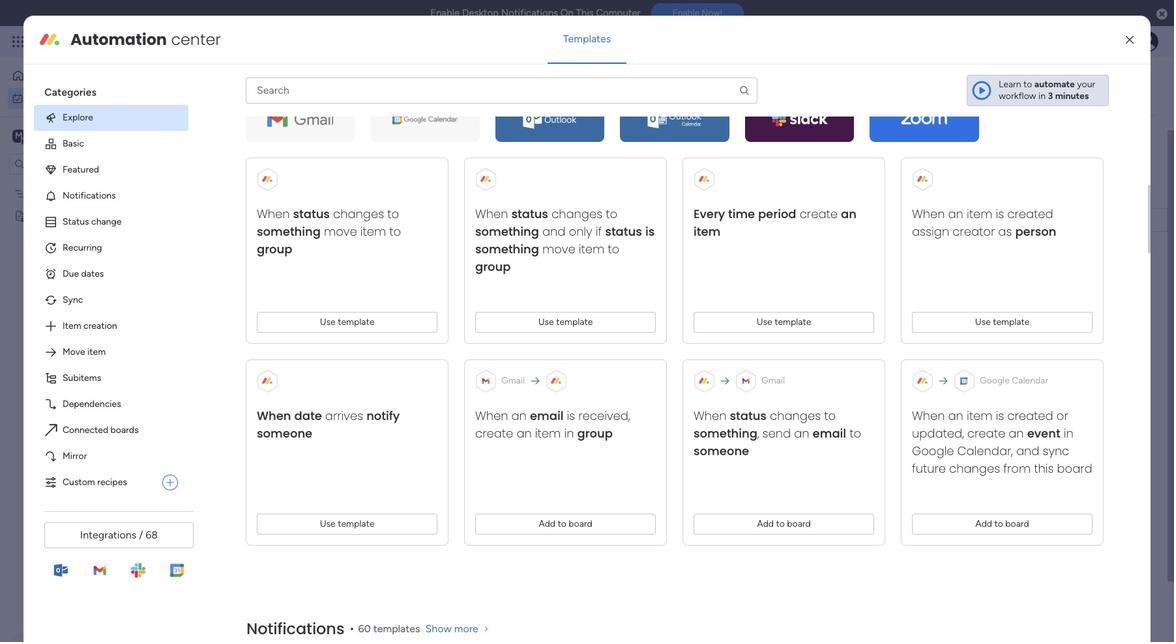 Task type: vqa. For each thing, say whether or not it's contained in the screenshot.
work to the right
yes



Task type: describe. For each thing, give the bounding box(es) containing it.
board for is received, create an item in
[[569, 519, 592, 530]]

enable now! button
[[651, 3, 744, 23]]

automation center
[[70, 29, 221, 50]]

custom recipes
[[63, 477, 127, 488]]

explore option
[[34, 105, 188, 131]]

item
[[63, 321, 81, 332]]

basic
[[63, 138, 84, 149]]

3 add to board button from the left
[[912, 514, 1093, 535]]

future
[[912, 461, 946, 477]]

subitems
[[63, 373, 101, 384]]

featured option
[[34, 157, 188, 183]]

week for this week /
[[246, 306, 277, 322]]

item inside when an item is created assign creator as
[[967, 206, 992, 222]]

mirror option
[[34, 444, 188, 470]]

on
[[1039, 215, 1050, 226]]

every time period create
[[694, 206, 841, 222]]

group inside when status changes   to something and only if status is something move item to group
[[475, 259, 511, 275]]

move inside when status changes   to something move item to group
[[324, 224, 357, 240]]

or
[[1057, 408, 1068, 424]]

today
[[220, 259, 257, 275]]

is inside when status changes   to something and only if status is something move item to group
[[645, 224, 655, 240]]

60
[[358, 623, 371, 636]]

this week
[[587, 216, 624, 226]]

m
[[15, 130, 23, 141]]

arrives
[[325, 408, 363, 424]]

board inside in google calendar, and sync future changes from this board
[[1057, 461, 1092, 477]]

today /
[[220, 259, 269, 275]]

enable for enable desktop notifications on this computer
[[430, 7, 460, 19]]

event
[[1027, 426, 1060, 442]]

learn to automate
[[999, 79, 1075, 90]]

created for event
[[1007, 408, 1053, 424]]

customize button
[[416, 130, 486, 151]]

workflow
[[999, 91, 1036, 102]]

lottie animation image
[[0, 511, 166, 643]]

board for in google calendar, and sync future changes from this board
[[1005, 519, 1029, 530]]

this for this week
[[587, 216, 602, 226]]

1 horizontal spatial notifications
[[246, 619, 345, 640]]

,
[[757, 426, 759, 442]]

item creation
[[63, 321, 117, 332]]

item inside when status changes   to something and only if status is something move item to group
[[579, 241, 604, 257]]

9
[[946, 215, 950, 225]]

integrations
[[80, 529, 136, 542]]

dates for due
[[81, 268, 104, 280]]

item inside when an item is created or updated, create an
[[967, 408, 992, 424]]

categories list box
[[34, 75, 199, 496]]

when for when an item is created or updated, create an
[[912, 408, 945, 424]]

as
[[998, 224, 1012, 240]]

when for when status changes   to something move item to group
[[257, 206, 290, 222]]

group inside when status changes   to something move item to group
[[257, 241, 292, 257]]

when status changes to something , send an email to someone
[[694, 408, 861, 459]]

1 horizontal spatial marketing
[[688, 216, 729, 227]]

automation
[[70, 29, 167, 50]]

see plans image
[[216, 34, 228, 50]]

send
[[762, 426, 791, 442]]

0 vertical spatial google
[[980, 375, 1010, 386]]

status change option
[[34, 209, 188, 235]]

due
[[63, 268, 79, 280]]

0 vertical spatial marketing
[[31, 188, 71, 199]]

item creation option
[[34, 313, 188, 340]]

move inside when status changes   to something and only if status is something move item to group
[[542, 241, 575, 257]]

enable for enable now!
[[673, 8, 699, 18]]

list box containing marketing plan
[[0, 180, 166, 403]]

working on it
[[1003, 215, 1057, 226]]

changes for send
[[770, 408, 821, 424]]

Search for a column type search field
[[246, 78, 757, 104]]

working
[[1003, 215, 1037, 226]]

0 horizontal spatial marketing plan
[[31, 188, 91, 199]]

your
[[1077, 79, 1095, 90]]

notifications option
[[34, 183, 188, 209]]

done
[[365, 135, 386, 146]]

items inside this week / 0 items
[[297, 310, 320, 321]]

recurring
[[63, 242, 102, 254]]

received,
[[578, 408, 630, 424]]

show more
[[425, 623, 478, 636]]

0 vertical spatial week
[[604, 216, 624, 226]]

is inside when an item is created or updated, create an
[[996, 408, 1004, 424]]

when an item is created assign creator as
[[912, 206, 1053, 240]]

without a date /
[[220, 447, 320, 463]]

recurring option
[[34, 235, 188, 261]]

an inside is received, create an item in
[[517, 426, 532, 442]]

minutes
[[1055, 91, 1089, 102]]

board for changes to
[[787, 519, 811, 530]]

changes for item
[[333, 206, 384, 222]]

an item
[[694, 206, 857, 240]]

without
[[220, 447, 266, 463]]

next
[[220, 353, 246, 369]]

1 horizontal spatial plan
[[731, 216, 749, 227]]

sync option
[[34, 287, 188, 313]]

connected boards option
[[34, 418, 188, 444]]

time
[[728, 206, 755, 222]]

notes
[[31, 210, 56, 221]]

google calendar
[[980, 375, 1048, 386]]

add for group
[[539, 519, 555, 530]]

enable desktop notifications on this computer
[[430, 7, 641, 19]]

1 horizontal spatial create
[[800, 206, 838, 222]]

monday work management
[[58, 34, 203, 49]]

select product image
[[12, 35, 25, 48]]

is inside is received, create an item in
[[567, 408, 575, 424]]

customize
[[437, 135, 481, 146]]

now!
[[702, 8, 722, 18]]

is inside when an item is created assign creator as
[[996, 206, 1004, 222]]

sync
[[63, 295, 83, 306]]

calendar
[[1012, 375, 1048, 386]]

creator
[[953, 224, 995, 240]]

3 add to board from the left
[[975, 519, 1029, 530]]

something for when status changes   to something and only if status is something move item to group
[[475, 224, 539, 240]]

main
[[30, 129, 53, 142]]

workspace selection element
[[12, 128, 109, 145]]

custom recipes option
[[34, 470, 157, 496]]

items inside 'later / 0 items'
[[269, 404, 292, 415]]

item inside option
[[87, 347, 106, 358]]

when an email
[[475, 408, 564, 424]]

show more link
[[425, 623, 491, 636]]

show
[[425, 623, 452, 636]]

a
[[269, 447, 277, 463]]

hide done items
[[344, 135, 411, 146]]

person
[[1015, 224, 1056, 240]]

templates
[[563, 33, 611, 45]]

marketing plan link
[[686, 209, 807, 233]]

enable now!
[[673, 8, 722, 18]]

nov 9
[[928, 215, 950, 225]]

templates
[[373, 623, 420, 636]]

items right done
[[388, 135, 411, 146]]

sync
[[1043, 443, 1069, 459]]

add for something
[[757, 519, 774, 530]]

when date arrives notify someone
[[257, 408, 400, 442]]

an inside when status changes to something , send an email to someone
[[794, 426, 809, 442]]

status change
[[63, 216, 121, 227]]

templates button
[[547, 23, 627, 55]]

notify
[[366, 408, 400, 424]]

items inside next week / 0 items
[[300, 357, 322, 368]]

changes inside in google calendar, and sync future changes from this board
[[949, 461, 1000, 477]]

automate
[[1034, 79, 1075, 90]]

dapulse close image
[[1156, 8, 1167, 21]]

/ inside button
[[139, 529, 143, 542]]

status for when status changes   to something move item to group
[[293, 206, 330, 222]]

add to board for group
[[539, 519, 592, 530]]

if
[[596, 224, 602, 240]]

move
[[63, 347, 85, 358]]

status for when status changes to something , send an email to someone
[[730, 408, 767, 424]]

3
[[1048, 91, 1053, 102]]

add to board for something
[[757, 519, 811, 530]]

period
[[758, 206, 796, 222]]

/ up next week / 0 items
[[280, 306, 286, 322]]

this week / 0 items
[[220, 306, 320, 322]]



Task type: locate. For each thing, give the bounding box(es) containing it.
my inside button
[[29, 92, 41, 103]]

date left arrives at bottom left
[[294, 408, 322, 424]]

1 horizontal spatial add to board button
[[694, 514, 874, 535]]

basic option
[[34, 131, 188, 157]]

when for when an email
[[475, 408, 508, 424]]

0 horizontal spatial marketing
[[31, 188, 71, 199]]

1 horizontal spatial someone
[[694, 443, 749, 459]]

1 vertical spatial search image
[[299, 136, 310, 146]]

when inside when status changes to something , send an email to someone
[[694, 408, 726, 424]]

move item
[[63, 347, 106, 358]]

and up from
[[1016, 443, 1039, 459]]

0 horizontal spatial plan
[[74, 188, 91, 199]]

2 gmail from the left
[[761, 375, 785, 386]]

work for my
[[43, 92, 63, 103]]

google left calendar
[[980, 375, 1010, 386]]

plan right every
[[731, 216, 749, 227]]

0 horizontal spatial email
[[530, 408, 564, 424]]

0 horizontal spatial add
[[539, 519, 555, 530]]

2 created from the top
[[1007, 408, 1053, 424]]

home image
[[12, 69, 25, 82]]

items up next week / 0 items
[[297, 310, 320, 321]]

2 horizontal spatial in
[[1064, 426, 1073, 442]]

2 vertical spatial this
[[220, 306, 243, 322]]

2 horizontal spatial add to board
[[975, 519, 1029, 530]]

None search field
[[192, 130, 315, 151]]

when for when date arrives notify someone
[[257, 408, 291, 424]]

1 vertical spatial and
[[1016, 443, 1039, 459]]

when inside when date arrives notify someone
[[257, 408, 291, 424]]

1 add from the left
[[539, 519, 555, 530]]

featured
[[63, 164, 99, 175]]

0 vertical spatial group
[[257, 241, 292, 257]]

1 vertical spatial move
[[542, 241, 575, 257]]

my left work
[[196, 76, 225, 105]]

group
[[257, 241, 292, 257], [475, 259, 511, 275], [577, 426, 613, 442]]

past
[[220, 188, 245, 205]]

created inside when an item is created assign creator as
[[1007, 206, 1053, 222]]

2 vertical spatial 0
[[261, 404, 267, 415]]

desktop
[[462, 7, 499, 19]]

create
[[800, 206, 838, 222], [475, 426, 513, 442], [967, 426, 1005, 442]]

dates inside option
[[81, 268, 104, 280]]

None search field
[[246, 78, 757, 104]]

my work button
[[8, 88, 140, 109]]

/ right the today
[[260, 259, 266, 275]]

1 horizontal spatial email
[[813, 426, 846, 442]]

0 inside next week / 0 items
[[291, 357, 297, 368]]

created up person
[[1007, 206, 1053, 222]]

0 horizontal spatial group
[[257, 241, 292, 257]]

2 vertical spatial notifications
[[246, 619, 345, 640]]

an inside an item
[[841, 206, 857, 222]]

1 horizontal spatial google
[[980, 375, 1010, 386]]

1 vertical spatial group
[[475, 259, 511, 275]]

gmail up when an email
[[501, 375, 525, 386]]

week for next week /
[[249, 353, 279, 369]]

plan
[[74, 188, 91, 199], [731, 216, 749, 227]]

when inside when status changes   to something move item to group
[[257, 206, 290, 222]]

/ right later
[[252, 400, 258, 416]]

nov
[[928, 215, 943, 225]]

custom
[[63, 477, 95, 488]]

in inside in google calendar, and sync future changes from this board
[[1064, 426, 1073, 442]]

only
[[569, 224, 592, 240]]

work right monday
[[105, 34, 129, 49]]

0 horizontal spatial google
[[912, 443, 954, 459]]

work inside button
[[43, 92, 63, 103]]

my left the categories
[[29, 92, 41, 103]]

and inside when status changes   to something and only if status is something move item to group
[[542, 224, 565, 240]]

1 horizontal spatial dates
[[248, 188, 282, 205]]

something inside when status changes to something , send an email to someone
[[694, 426, 757, 442]]

when for when status changes to something , send an email to someone
[[694, 408, 726, 424]]

someone inside when status changes to something , send an email to someone
[[694, 443, 749, 459]]

item inside is received, create an item in
[[535, 426, 561, 442]]

1 horizontal spatial group
[[475, 259, 511, 275]]

1 vertical spatial email
[[813, 426, 846, 442]]

1 vertical spatial work
[[43, 92, 63, 103]]

0 vertical spatial and
[[542, 224, 565, 240]]

item inside an item
[[694, 224, 720, 240]]

create up calendar,
[[967, 426, 1005, 442]]

3 minutes
[[1048, 91, 1089, 102]]

add to board button
[[475, 514, 656, 535], [694, 514, 874, 535], [912, 514, 1093, 535]]

status inside when status changes to something , send an email to someone
[[730, 408, 767, 424]]

my work
[[29, 92, 63, 103]]

created inside when an item is created or updated, create an
[[1007, 408, 1053, 424]]

add to board
[[539, 519, 592, 530], [757, 519, 811, 530], [975, 519, 1029, 530]]

0 vertical spatial work
[[105, 34, 129, 49]]

updated,
[[912, 426, 964, 442]]

work up explore
[[43, 92, 63, 103]]

68
[[146, 529, 158, 542]]

0 inside 'later / 0 items'
[[261, 404, 267, 415]]

subitems option
[[34, 366, 188, 392]]

0 up next week / 0 items
[[289, 310, 295, 321]]

0 horizontal spatial work
[[43, 92, 63, 103]]

/ down when date arrives notify someone
[[311, 447, 317, 463]]

plan down 'featured'
[[74, 188, 91, 199]]

1 gmail from the left
[[501, 375, 525, 386]]

in inside your workflow in
[[1038, 91, 1046, 102]]

when inside when an item is created or updated, create an
[[912, 408, 945, 424]]

0 vertical spatial notifications
[[501, 7, 558, 19]]

items right later
[[269, 404, 292, 415]]

work
[[231, 76, 283, 105]]

v2 overdue deadline image
[[898, 214, 909, 227]]

this for this week / 0 items
[[220, 306, 243, 322]]

categories
[[44, 86, 96, 98]]

0 vertical spatial this
[[576, 7, 594, 19]]

notifications inside option
[[63, 190, 116, 201]]

create right 'period' at the right of the page
[[800, 206, 838, 222]]

mirror
[[63, 451, 87, 462]]

search image for notifications
[[739, 85, 750, 96]]

due dates
[[63, 268, 104, 280]]

items down this week / 0 items
[[300, 357, 322, 368]]

more
[[454, 623, 478, 636]]

marketing plan
[[31, 188, 91, 199], [688, 216, 749, 227]]

changes inside when status changes   to something move item to group
[[333, 206, 384, 222]]

0 horizontal spatial add to board
[[539, 519, 592, 530]]

0 horizontal spatial and
[[542, 224, 565, 240]]

dependencies option
[[34, 392, 188, 418]]

hide
[[344, 135, 363, 146]]

0 vertical spatial plan
[[74, 188, 91, 199]]

private board image
[[14, 210, 26, 222]]

in inside is received, create an item in
[[564, 426, 574, 442]]

computer
[[596, 7, 641, 19]]

1 horizontal spatial my
[[196, 76, 225, 105]]

Search in workspace field
[[27, 156, 109, 171]]

2 add from the left
[[757, 519, 774, 530]]

1 horizontal spatial add to board
[[757, 519, 811, 530]]

google inside in google calendar, and sync future changes from this board
[[912, 443, 954, 459]]

from
[[1003, 461, 1031, 477]]

every
[[694, 206, 725, 222]]

1 vertical spatial marketing
[[688, 216, 729, 227]]

0 vertical spatial email
[[530, 408, 564, 424]]

created up event
[[1007, 408, 1053, 424]]

2 horizontal spatial notifications
[[501, 7, 558, 19]]

status
[[63, 216, 89, 227]]

0 vertical spatial created
[[1007, 206, 1053, 222]]

create down when an email
[[475, 426, 513, 442]]

status inside when status changes   to something move item to group
[[293, 206, 330, 222]]

add
[[539, 519, 555, 530], [757, 519, 774, 530], [975, 519, 992, 530]]

2 add to board button from the left
[[694, 514, 874, 535]]

when inside when an item is created assign creator as
[[912, 206, 945, 222]]

workspace image
[[12, 129, 25, 143]]

1 vertical spatial someone
[[694, 443, 749, 459]]

date inside when date arrives notify someone
[[294, 408, 322, 424]]

date right 'a'
[[280, 447, 308, 463]]

use template
[[320, 317, 374, 328], [538, 317, 593, 328], [757, 317, 811, 328], [975, 317, 1030, 328], [320, 519, 374, 530]]

1 horizontal spatial search image
[[739, 85, 750, 96]]

dates for past
[[248, 188, 282, 205]]

recipes
[[97, 477, 127, 488]]

is right this week
[[645, 224, 655, 240]]

dates right due
[[81, 268, 104, 280]]

2 horizontal spatial add
[[975, 519, 992, 530]]

when
[[257, 206, 290, 222], [475, 206, 508, 222], [912, 206, 945, 222], [257, 408, 291, 424], [475, 408, 508, 424], [694, 408, 726, 424], [912, 408, 945, 424]]

1 vertical spatial date
[[280, 447, 308, 463]]

connected
[[63, 425, 108, 436]]

enable left now!
[[673, 8, 699, 18]]

in
[[1038, 91, 1046, 102], [564, 426, 574, 442], [1064, 426, 1073, 442]]

enable left desktop
[[430, 7, 460, 19]]

0 horizontal spatial search image
[[299, 136, 310, 146]]

/
[[285, 188, 291, 205], [260, 259, 266, 275], [280, 306, 286, 322], [282, 353, 288, 369], [252, 400, 258, 416], [311, 447, 317, 463], [139, 529, 143, 542]]

created for person
[[1007, 206, 1053, 222]]

creation
[[83, 321, 117, 332]]

search image for later /
[[299, 136, 310, 146]]

1 vertical spatial 0
[[291, 357, 297, 368]]

0 for this week /
[[289, 310, 295, 321]]

enable inside "button"
[[673, 8, 699, 18]]

workspace
[[55, 129, 107, 142]]

1 vertical spatial marketing plan
[[688, 216, 749, 227]]

your workflow in
[[999, 79, 1095, 102]]

1 horizontal spatial in
[[1038, 91, 1046, 102]]

item inside when status changes   to something move item to group
[[360, 224, 386, 240]]

0 horizontal spatial dates
[[81, 268, 104, 280]]

explore
[[63, 112, 93, 123]]

week up next week / 0 items
[[246, 306, 277, 322]]

center
[[171, 29, 221, 50]]

enable
[[430, 7, 460, 19], [673, 8, 699, 18]]

0 horizontal spatial enable
[[430, 7, 460, 19]]

1 add to board button from the left
[[475, 514, 656, 535]]

1 vertical spatial week
[[246, 306, 277, 322]]

and left only
[[542, 224, 565, 240]]

email left received, at the bottom of the page
[[530, 408, 564, 424]]

0 horizontal spatial notifications
[[63, 190, 116, 201]]

work for monday
[[105, 34, 129, 49]]

google up future
[[912, 443, 954, 459]]

3 add from the left
[[975, 519, 992, 530]]

notifications
[[501, 7, 558, 19], [63, 190, 116, 201], [246, 619, 345, 640]]

create inside is received, create an item in
[[475, 426, 513, 442]]

when status changes   to something move item to group
[[257, 206, 401, 257]]

kendall parks image
[[1138, 31, 1158, 52]]

it
[[1052, 215, 1057, 226]]

option
[[0, 182, 166, 184]]

lottie animation element
[[0, 511, 166, 643]]

1 horizontal spatial and
[[1016, 443, 1039, 459]]

something for when status changes   to something move item to group
[[257, 224, 321, 240]]

0 vertical spatial dates
[[248, 188, 282, 205]]

1 created from the top
[[1007, 206, 1053, 222]]

0 right later
[[261, 404, 267, 415]]

week
[[604, 216, 624, 226], [246, 306, 277, 322], [249, 353, 279, 369]]

/ down this week / 0 items
[[282, 353, 288, 369]]

0 horizontal spatial move
[[324, 224, 357, 240]]

1 vertical spatial notifications
[[63, 190, 116, 201]]

something for when status changes to something , send an email to someone
[[694, 426, 757, 442]]

when for when status changes   to something and only if status is something move item to group
[[475, 206, 508, 222]]

my work
[[196, 76, 283, 105]]

0 vertical spatial marketing plan
[[31, 188, 91, 199]]

dates right past
[[248, 188, 282, 205]]

boards
[[111, 425, 139, 436]]

my for my work
[[196, 76, 225, 105]]

use template button
[[257, 312, 437, 333], [475, 312, 656, 333], [694, 312, 874, 333], [912, 312, 1093, 333], [257, 514, 437, 535]]

1 horizontal spatial gmail
[[761, 375, 785, 386]]

on
[[560, 7, 574, 19]]

to
[[1023, 79, 1032, 90], [387, 206, 399, 222], [606, 206, 617, 222], [389, 224, 401, 240], [608, 241, 619, 257], [824, 408, 836, 424], [850, 426, 861, 442], [558, 519, 566, 530], [776, 519, 785, 530], [994, 519, 1003, 530]]

2 horizontal spatial add to board button
[[912, 514, 1093, 535]]

/ up when status changes   to something move item to group at the top
[[285, 188, 291, 205]]

0 horizontal spatial in
[[564, 426, 574, 442]]

is up as
[[996, 206, 1004, 222]]

management
[[131, 34, 203, 49]]

0 vertical spatial date
[[294, 408, 322, 424]]

in google calendar, and sync future changes from this board
[[912, 426, 1092, 477]]

an inside when an item is created assign creator as
[[948, 206, 963, 222]]

when an item is created or updated, create an
[[912, 408, 1068, 442]]

1 horizontal spatial add
[[757, 519, 774, 530]]

1 vertical spatial plan
[[731, 216, 749, 227]]

0 vertical spatial search image
[[739, 85, 750, 96]]

2 horizontal spatial create
[[967, 426, 1005, 442]]

2 vertical spatial group
[[577, 426, 613, 442]]

add to board button for something
[[694, 514, 874, 535]]

assign
[[912, 224, 949, 240]]

is left received, at the bottom of the page
[[567, 408, 575, 424]]

1 horizontal spatial marketing plan
[[688, 216, 749, 227]]

changes for only
[[552, 206, 602, 222]]

gmail up send
[[761, 375, 785, 386]]

0 inside this week / 0 items
[[289, 310, 295, 321]]

60 templates
[[358, 623, 420, 636]]

and inside in google calendar, and sync future changes from this board
[[1016, 443, 1039, 459]]

list box
[[0, 180, 166, 403]]

move item option
[[34, 340, 188, 366]]

changes inside when status changes   to something and only if status is something move item to group
[[552, 206, 602, 222]]

search image
[[739, 85, 750, 96], [299, 136, 310, 146]]

is up in google calendar, and sync future changes from this board
[[996, 408, 1004, 424]]

board
[[1057, 461, 1092, 477], [569, 519, 592, 530], [787, 519, 811, 530], [1005, 519, 1029, 530]]

0 vertical spatial move
[[324, 224, 357, 240]]

due dates option
[[34, 261, 188, 287]]

1 vertical spatial google
[[912, 443, 954, 459]]

1 vertical spatial created
[[1007, 408, 1053, 424]]

dependencies
[[63, 399, 121, 410]]

0 for next week /
[[291, 357, 297, 368]]

when for when an item is created assign creator as
[[912, 206, 945, 222]]

0 vertical spatial 0
[[289, 310, 295, 321]]

email right send
[[813, 426, 846, 442]]

/ left 68
[[139, 529, 143, 542]]

0 horizontal spatial someone
[[257, 426, 312, 442]]

changes inside when status changes to something , send an email to someone
[[770, 408, 821, 424]]

0 horizontal spatial create
[[475, 426, 513, 442]]

2 add to board from the left
[[757, 519, 811, 530]]

1 horizontal spatial work
[[105, 34, 129, 49]]

status for when status changes   to something and only if status is something move item to group
[[511, 206, 548, 222]]

1 horizontal spatial move
[[542, 241, 575, 257]]

move
[[324, 224, 357, 240], [542, 241, 575, 257]]

add to board button for group
[[475, 514, 656, 535]]

monday
[[58, 34, 103, 49]]

when status changes   to something and only if status is something move item to group
[[475, 206, 655, 275]]

categories heading
[[34, 75, 188, 105]]

email inside when status changes to something , send an email to someone
[[813, 426, 846, 442]]

1 horizontal spatial enable
[[673, 8, 699, 18]]

learn
[[999, 79, 1021, 90]]

1 vertical spatial this
[[587, 216, 602, 226]]

create inside when an item is created or updated, create an
[[967, 426, 1005, 442]]

an
[[841, 206, 857, 222], [948, 206, 963, 222], [511, 408, 527, 424], [948, 408, 963, 424], [517, 426, 532, 442], [794, 426, 809, 442], [1009, 426, 1024, 442]]

changes
[[333, 206, 384, 222], [552, 206, 602, 222], [770, 408, 821, 424], [949, 461, 1000, 477]]

2 vertical spatial week
[[249, 353, 279, 369]]

0 horizontal spatial add to board button
[[475, 514, 656, 535]]

email
[[530, 408, 564, 424], [813, 426, 846, 442]]

Filter dashboard by text search field
[[192, 130, 315, 151]]

1 vertical spatial dates
[[81, 268, 104, 280]]

when inside when status changes   to something and only if status is something move item to group
[[475, 206, 508, 222]]

1 add to board from the left
[[539, 519, 592, 530]]

0 down this week / 0 items
[[291, 357, 297, 368]]

0 horizontal spatial my
[[29, 92, 41, 103]]

0 horizontal spatial gmail
[[501, 375, 525, 386]]

week right next
[[249, 353, 279, 369]]

automation  center image
[[39, 29, 60, 50]]

my for my work
[[29, 92, 41, 103]]

later
[[220, 400, 249, 416]]

something inside when status changes   to something move item to group
[[257, 224, 321, 240]]

created
[[1007, 206, 1053, 222], [1007, 408, 1053, 424]]

week right if
[[604, 216, 624, 226]]

someone inside when date arrives notify someone
[[257, 426, 312, 442]]

0
[[289, 310, 295, 321], [291, 357, 297, 368], [261, 404, 267, 415]]

0 vertical spatial someone
[[257, 426, 312, 442]]

2 horizontal spatial group
[[577, 426, 613, 442]]



